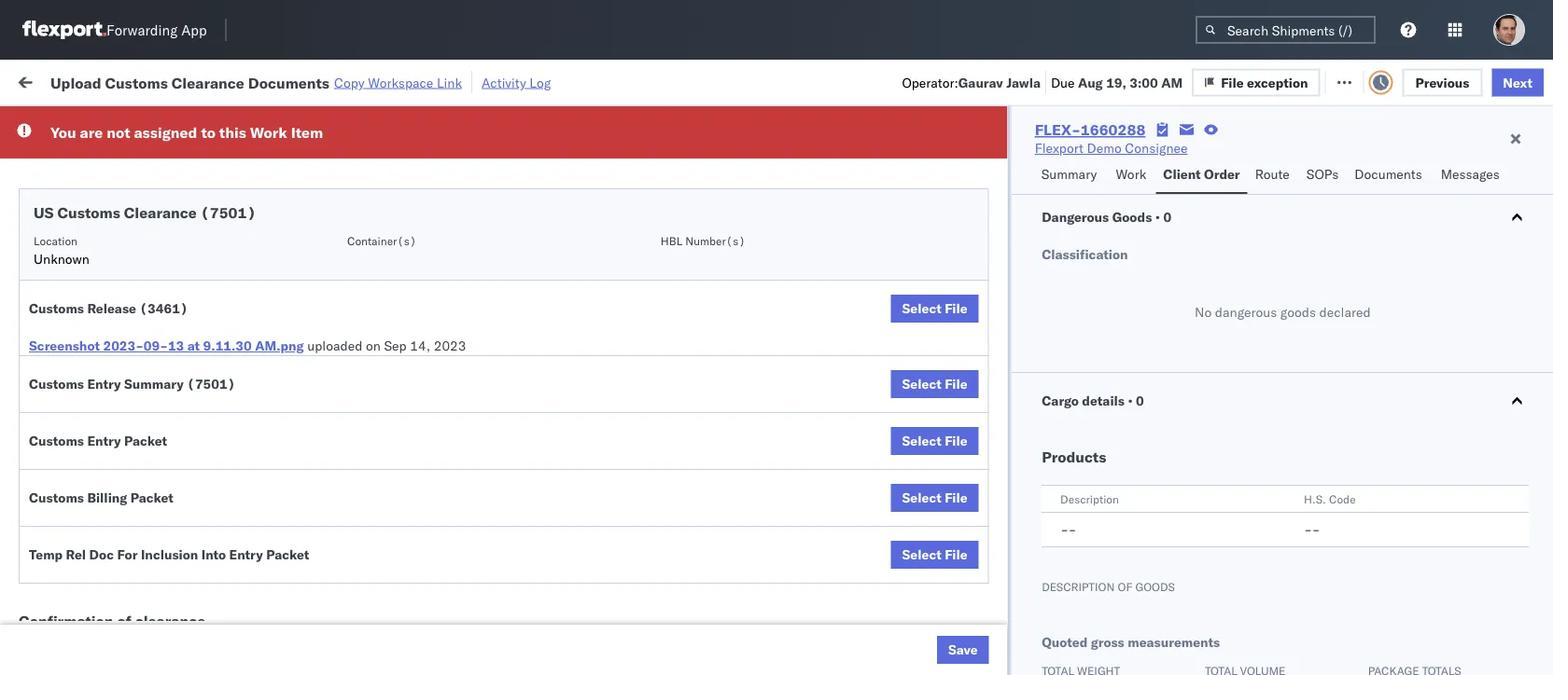 Task type: describe. For each thing, give the bounding box(es) containing it.
mode
[[571, 153, 600, 167]]

am for 2:59 am est, feb 28, 2023
[[332, 556, 354, 572]]

2 3:30 from the top
[[301, 227, 329, 244]]

0 vertical spatial at
[[378, 72, 390, 89]]

air for 3:30 pm est, feb 17, 2023
[[571, 186, 588, 203]]

of for confirmation of clearance
[[117, 612, 131, 631]]

forwarding
[[106, 21, 178, 39]]

client for client name
[[693, 153, 723, 167]]

select for customs release (3461)
[[902, 301, 942, 317]]

customs up confirm delivery
[[29, 433, 84, 449]]

from up clearance
[[145, 587, 173, 603]]

2023 for the upload proof of delivery link
[[445, 515, 477, 531]]

documents for upload customs clearance documents
[[43, 277, 110, 293]]

20,
[[413, 268, 434, 285]]

1 vertical spatial on
[[366, 338, 381, 354]]

container numbers button
[[1141, 141, 1243, 175]]

6 ca from the top
[[43, 646, 61, 663]]

this
[[219, 123, 246, 142]]

summary inside button
[[1041, 166, 1097, 182]]

los down inclusion in the bottom left of the page
[[176, 628, 197, 644]]

delivery inside button
[[139, 514, 187, 530]]

2:59 for 2:59 am est, feb 17, 2023
[[301, 145, 329, 161]]

us
[[34, 203, 54, 222]]

work,
[[196, 116, 226, 130]]

est, for the upload proof of delivery link
[[364, 515, 392, 531]]

• for details
[[1128, 393, 1132, 409]]

09-
[[144, 338, 168, 354]]

confirm pickup from los angeles, ca link for honeywell
[[43, 421, 265, 459]]

numbers for container numbers
[[1150, 160, 1196, 174]]

clearance
[[135, 612, 206, 631]]

honeywell for schedule delivery appointment
[[814, 351, 876, 367]]

2023 right 14,
[[434, 338, 466, 354]]

uploaded
[[307, 338, 363, 354]]

upload customs clearance documents link
[[43, 257, 265, 295]]

appointment for 10:30 pm est, feb 21, 2023
[[153, 350, 230, 366]]

resize handle column header for deadline
[[474, 145, 497, 676]]

for
[[178, 116, 193, 130]]

3:00 for integration test account - on ag
[[301, 268, 329, 285]]

2 flex-2150210 from the top
[[1031, 515, 1127, 531]]

honeywell for confirm pickup from los angeles, ca
[[814, 433, 876, 449]]

previous
[[1416, 74, 1470, 90]]

1 vertical spatial demu1232567
[[1245, 596, 1340, 613]]

select file for customs release (3461)
[[902, 301, 968, 317]]

• for goods
[[1155, 209, 1160, 225]]

customs release (3461)
[[29, 301, 188, 317]]

pickup for third schedule pickup from los angeles, ca button from the top of the page
[[102, 628, 142, 644]]

2023 for schedule delivery appointment link related to 2:59 am est, feb 17, 2023
[[438, 145, 470, 161]]

consignee button
[[805, 148, 973, 167]]

track
[[483, 72, 513, 89]]

quoted
[[1041, 635, 1087, 651]]

schedule pickup from los angeles, ca for schedule pickup from los angeles, ca button for bicu1234565, demu1232567
[[43, 587, 252, 622]]

no dangerous goods declared
[[1194, 304, 1370, 321]]

numbers for mbl/mawb numbers
[[1339, 153, 1385, 167]]

est, for schedule delivery appointment link related to 2:59 am est, feb 17, 2023
[[357, 145, 385, 161]]

cargo details • 0
[[1041, 393, 1144, 409]]

8 schedule from the top
[[43, 628, 98, 644]]

code
[[1329, 492, 1356, 506]]

confirm delivery
[[43, 473, 142, 489]]

pickup down upload proof of delivery button
[[102, 546, 142, 562]]

in
[[278, 116, 288, 130]]

container(s)
[[347, 234, 417, 248]]

feb for schedule pickup from los angeles international airport link
[[387, 186, 410, 203]]

into
[[201, 547, 226, 563]]

h.s.
[[1304, 492, 1326, 506]]

los down customs entry summary (7501)
[[168, 422, 189, 439]]

quoted gross measurements
[[1041, 635, 1220, 651]]

0 for dangerous goods • 0
[[1163, 209, 1171, 225]]

products,
[[848, 145, 905, 161]]

screenshot 2023-09-13 at 9.11.30 am.png link
[[29, 337, 304, 356]]

from down upload customs clearance documents button
[[145, 299, 173, 316]]

upload proof of delivery link
[[43, 513, 187, 532]]

2 vertical spatial 17,
[[413, 227, 434, 244]]

workitem
[[21, 153, 69, 167]]

los up 13 at the left of the page
[[176, 299, 197, 316]]

los inside schedule pickup from los angeles international airport
[[176, 176, 197, 192]]

1 horizontal spatial on
[[464, 72, 479, 89]]

upload for proof
[[43, 514, 85, 530]]

schedule pickup from los angeles, ca link for third schedule pickup from los angeles, ca button from the top of the page
[[43, 627, 265, 664]]

from inside schedule pickup from los angeles international airport
[[145, 176, 173, 192]]

demo123
[[1271, 474, 1334, 490]]

schedule inside schedule pickup from los angeles international airport
[[43, 176, 98, 192]]

2:59 am est, feb 28, 2023
[[301, 556, 470, 572]]

screenshot 2023-09-13 at 9.11.30 am.png uploaded on sep 14, 2023
[[29, 338, 466, 354]]

ocean for honeywell - test account
[[571, 351, 610, 367]]

est, for upload customs clearance documents link
[[356, 268, 384, 285]]

feb up 3:00 pm est, feb 20, 2023
[[387, 227, 410, 244]]

messages button
[[1433, 158, 1510, 194]]

2 vertical spatial packet
[[266, 547, 309, 563]]

mawb1234
[[1271, 186, 1344, 203]]

item
[[291, 123, 323, 142]]

international
[[43, 195, 119, 211]]

snoozed
[[386, 116, 429, 130]]

clearance for upload customs clearance documents copy workspace link
[[172, 73, 244, 92]]

select file for customs entry summary (7501)
[[902, 376, 968, 393]]

appointment for 2:59 am est, feb 17, 2023
[[153, 144, 230, 161]]

2 2150210 from the top
[[1071, 515, 1127, 531]]

work inside import work "button"
[[203, 72, 235, 89]]

1 horizontal spatial products
[[1041, 448, 1106, 467]]

ocean lcl for honeywell
[[571, 351, 636, 367]]

12:00 pm est, feb 25, 2023
[[301, 515, 477, 531]]

1 3:30 from the top
[[301, 186, 329, 203]]

dangerous
[[1215, 304, 1277, 321]]

schedule delivery appointment link for 10:30 pm est, feb 21, 2023
[[43, 349, 230, 367]]

file for customs release (3461)
[[945, 301, 968, 317]]

schedule pickup from los angeles, ca link for schedule pickup from los angeles, ca button for bicu1234565, demu1232567
[[43, 586, 265, 623]]

resize handle column header for flex id
[[1118, 145, 1141, 676]]

confirm for bookings's confirm pickup from los angeles, ca button
[[43, 381, 91, 398]]

batch action
[[1449, 72, 1530, 89]]

sep
[[384, 338, 407, 354]]

flex id button
[[991, 148, 1122, 167]]

air for 3:00 pm est, feb 20, 2023
[[571, 268, 588, 285]]

link
[[437, 74, 462, 91]]

inclusion
[[141, 547, 198, 563]]

dangerous goods • 0
[[1041, 209, 1171, 225]]

air for 12:00 pm est, feb 25, 2023
[[571, 515, 588, 531]]

2 schedule delivery appointment from the top
[[43, 226, 230, 243]]

select file button for customs entry packet
[[891, 428, 979, 456]]

1 flex-2150210 from the top
[[1031, 268, 1127, 285]]

schedule delivery appointment button for 10:30 pm est, feb 21, 2023
[[43, 349, 230, 369]]

los left into
[[176, 546, 197, 562]]

2 appointment from the top
[[153, 226, 230, 243]]

resize handle column header for container numbers
[[1240, 145, 1262, 676]]

(7501) for us customs clearance (7501)
[[201, 203, 256, 222]]

deadline button
[[291, 148, 478, 167]]

mbl/mawb numbers button
[[1262, 148, 1477, 167]]

operator: gaurav jawla
[[902, 74, 1041, 90]]

confirm for the confirm delivery "button" on the bottom left
[[43, 473, 91, 489]]

schedule pickup from los angeles, ca button for maeu1234567
[[43, 298, 265, 337]]

declared
[[1319, 304, 1370, 321]]

schedule pickup from los angeles, ca for third schedule pickup from los angeles, ca button from the top of the page
[[43, 628, 252, 663]]

pickup for schedule pickup from los angeles international airport button
[[102, 176, 142, 192]]

hbl number(s)
[[661, 234, 746, 248]]

summary button
[[1034, 158, 1108, 194]]

name
[[726, 153, 755, 167]]

1 2001714 from the top
[[1071, 186, 1127, 203]]

1 horizontal spatial --
[[1271, 556, 1288, 572]]

flexport demo consignee link
[[1035, 139, 1188, 158]]

activity log button
[[482, 71, 551, 94]]

0 vertical spatial products
[[727, 145, 780, 161]]

2 horizontal spatial --
[[1304, 522, 1320, 538]]

flexport demo consignee
[[1035, 140, 1188, 156]]

4 ca from the top
[[43, 564, 61, 581]]

187 on track
[[437, 72, 513, 89]]

work button
[[1108, 158, 1156, 194]]

client name button
[[683, 148, 786, 167]]

angeles
[[200, 176, 248, 192]]

message
[[250, 72, 302, 89]]

los up clearance
[[176, 587, 197, 603]]

of for description of goods
[[1117, 580, 1132, 594]]

1911408 for confirm delivery
[[1071, 474, 1127, 490]]

flex-1911408 for confirm pickup from los angeles, ca
[[1031, 392, 1127, 408]]

1 1911466 from the top
[[1071, 597, 1127, 613]]

customs down screenshot
[[29, 376, 84, 393]]

demo
[[1087, 140, 1122, 156]]

customs inside the upload customs clearance documents
[[89, 258, 141, 274]]

from down 09-
[[138, 381, 165, 398]]

from down temp rel doc for inclusion into entry packet
[[145, 628, 173, 644]]

customs up location
[[57, 203, 120, 222]]

flex id
[[1001, 153, 1036, 167]]

customs down confirm delivery
[[29, 490, 84, 506]]

2 vertical spatial entry
[[229, 547, 263, 563]]

my work
[[19, 68, 102, 93]]

2:59 am est, feb 17, 2023
[[301, 145, 470, 161]]

resize handle column header for mbl/mawb numbers
[[1473, 145, 1495, 676]]

3:00 pm est, feb 20, 2023
[[301, 268, 469, 285]]

2 vertical spatial demu1232567
[[1245, 638, 1340, 654]]

resize handle column header for workitem
[[267, 145, 289, 676]]

3 resize handle column header from the left
[[540, 145, 562, 676]]

0 for cargo details • 0
[[1136, 393, 1144, 409]]

2023 for confirm delivery link
[[438, 474, 470, 490]]

1 western from the top
[[974, 186, 1023, 203]]

flxt00001977428a for schedule delivery appointment
[[1271, 351, 1400, 367]]

3 schedule from the top
[[43, 226, 98, 243]]

cargo
[[1041, 393, 1078, 409]]

file for customs entry summary (7501)
[[945, 376, 968, 393]]

from right for
[[145, 546, 173, 562]]

jawla
[[1006, 74, 1041, 90]]

1 bicu1234565, from the top
[[1150, 596, 1242, 613]]

resize handle column header for consignee
[[969, 145, 991, 676]]

10 resize handle column header from the left
[[1520, 145, 1542, 676]]

7 schedule from the top
[[43, 587, 98, 603]]

est, for schedule pickup from los angeles international airport link
[[356, 186, 384, 203]]

operator
[[1505, 153, 1550, 167]]

schedule pickup from los angeles, ca for schedule pickup from los angeles, ca button associated with maeu1234567
[[43, 299, 252, 334]]

h.s. code
[[1304, 492, 1356, 506]]

2 ca from the top
[[43, 400, 61, 416]]

log
[[530, 74, 551, 91]]

19,
[[1106, 74, 1127, 90]]

mbl/mawb numbers
[[1271, 153, 1385, 167]]

pickup for schedule pickup from los angeles, ca button associated with maeu1234567
[[102, 299, 142, 316]]

route button
[[1248, 158, 1299, 194]]

feb left 28,
[[388, 556, 411, 572]]

next button
[[1492, 68, 1544, 96]]

honeywell - test account for schedule delivery appointment
[[814, 351, 968, 367]]

container numbers
[[1150, 145, 1200, 174]]

0 vertical spatial demu1232567
[[1150, 473, 1245, 490]]

1 ca from the top
[[43, 318, 61, 334]]

17, for ocean lcl
[[414, 145, 435, 161]]

customs up screenshot
[[29, 301, 84, 317]]

0 horizontal spatial at
[[187, 338, 200, 354]]

for
[[117, 547, 138, 563]]

goods for of
[[1135, 580, 1175, 594]]

pm up 3:00 pm est, feb 20, 2023
[[332, 227, 353, 244]]

consignee inside button
[[814, 153, 868, 167]]

import work
[[157, 72, 235, 89]]

entry for packet
[[87, 433, 121, 449]]

schedule delivery appointment button for 2:59 am est, feb 17, 2023
[[43, 143, 230, 164]]

1 3:30 pm est, feb 17, 2023 from the top
[[301, 186, 469, 203]]

3 ca from the top
[[43, 441, 61, 457]]

3 schedule pickup from los angeles, ca button from the top
[[43, 627, 265, 666]]

6 schedule from the top
[[43, 546, 98, 562]]

2 western from the top
[[974, 227, 1023, 244]]

28,
[[414, 556, 435, 572]]

2 schedule delivery appointment link from the top
[[43, 225, 230, 244]]

2 bicu1234565, demu1232567 from the top
[[1150, 638, 1340, 654]]

2023 right 28,
[[438, 556, 470, 572]]

ocean for otter products - test account
[[571, 145, 610, 161]]

copy
[[334, 74, 365, 91]]

packet for customs billing packet
[[131, 490, 174, 506]]

confirm pickup from los angeles, ca for honeywell - test account
[[43, 422, 244, 457]]

confirm delivery button
[[43, 472, 142, 492]]

0 vertical spatial 3:00
[[1130, 74, 1158, 90]]

customs entry packet
[[29, 433, 167, 449]]

5 schedule from the top
[[43, 350, 98, 366]]



Task type: vqa. For each thing, say whether or not it's contained in the screenshot.
gross
yes



Task type: locate. For each thing, give the bounding box(es) containing it.
2023 right 20, on the top left of page
[[437, 268, 469, 285]]

est, for schedule delivery appointment link for 10:30 pm est, feb 21, 2023
[[364, 351, 392, 367]]

select file button for customs billing packet
[[891, 484, 979, 512]]

1 vertical spatial clearance
[[124, 203, 197, 222]]

1 horizontal spatial documents
[[248, 73, 330, 92]]

0 vertical spatial entry
[[87, 376, 121, 393]]

flex-1977428 down cargo details • 0
[[1031, 433, 1127, 449]]

1977428 up details
[[1071, 351, 1127, 367]]

0 vertical spatial confirm pickup from los angeles, ca button
[[43, 380, 265, 420]]

work down flexport demo consignee link
[[1116, 166, 1147, 182]]

0 vertical spatial 3:30
[[301, 186, 329, 203]]

1 schedule delivery appointment link from the top
[[43, 143, 230, 162]]

pickup for honeywell's confirm pickup from los angeles, ca button
[[94, 422, 134, 439]]

summary down the flex-1988285
[[1041, 166, 1097, 182]]

3 confirm from the top
[[43, 473, 91, 489]]

3 select file button from the top
[[891, 428, 979, 456]]

(7501) down angeles
[[201, 203, 256, 222]]

clearance for upload customs clearance documents
[[145, 258, 204, 274]]

3 schedule pickup from los angeles, ca link from the top
[[43, 586, 265, 623]]

feb for confirm delivery link
[[388, 474, 411, 490]]

2150210 down classification at the top of page
[[1071, 268, 1127, 285]]

1988285
[[1071, 145, 1127, 161]]

confirm pickup from los angeles, ca button for honeywell
[[43, 421, 265, 461]]

pm for schedule delivery appointment
[[340, 351, 361, 367]]

pickup for bookings's confirm pickup from los angeles, ca button
[[94, 381, 134, 398]]

schedule delivery appointment for 2:59 am est, feb 17, 2023
[[43, 144, 230, 161]]

2 flex-1977428 from the top
[[1031, 433, 1127, 449]]

1 flex-1911466 from the top
[[1031, 597, 1127, 613]]

delivery for 3:00 am est, feb 25, 2023
[[94, 473, 142, 489]]

on right link
[[464, 72, 479, 89]]

resize handle column header for client name
[[782, 145, 805, 676]]

3:30 pm est, feb 17, 2023 up 3:00 pm est, feb 20, 2023
[[301, 227, 469, 244]]

batch
[[1449, 72, 1486, 89]]

1 vertical spatial upload
[[43, 258, 85, 274]]

deadline
[[301, 153, 348, 167]]

select file button for customs entry summary (7501)
[[891, 371, 979, 399]]

at left risk
[[378, 72, 390, 89]]

0 vertical spatial 1911466
[[1071, 597, 1127, 613]]

message (10)
[[250, 72, 335, 89]]

1 horizontal spatial no
[[1194, 304, 1211, 321]]

1 confirm from the top
[[43, 381, 91, 398]]

pm for upload proof of delivery
[[340, 515, 361, 531]]

2023 right container(s)
[[437, 227, 469, 244]]

1977428 for schedule delivery appointment
[[1071, 351, 1127, 367]]

resize handle column header for mode
[[661, 145, 683, 676]]

1911408
[[1071, 392, 1127, 408], [1071, 474, 1127, 490]]

2 3:30 pm est, feb 17, 2023 from the top
[[301, 227, 469, 244]]

location
[[34, 234, 77, 248]]

upload up rel
[[43, 514, 85, 530]]

confirm up confirm delivery
[[43, 422, 91, 439]]

confirm pickup from los angeles, ca link down customs entry summary (7501)
[[43, 421, 265, 459]]

filtered
[[19, 114, 64, 131]]

schedule delivery appointment link for 2:59 am est, feb 17, 2023
[[43, 143, 230, 162]]

upload proof of delivery
[[43, 514, 187, 530]]

clearance inside the upload customs clearance documents
[[145, 258, 204, 274]]

1 schedule delivery appointment button from the top
[[43, 143, 230, 164]]

pm down deadline
[[332, 186, 353, 203]]

1 bicu1234565, demu1232567 from the top
[[1150, 596, 1340, 613]]

schedule delivery appointment down us customs clearance (7501)
[[43, 226, 230, 243]]

schedule down proof
[[43, 546, 98, 562]]

2 resize handle column header from the left
[[474, 145, 497, 676]]

0 right "goods"
[[1163, 209, 1171, 225]]

: for status
[[134, 116, 137, 130]]

2 vertical spatial 3:00
[[301, 474, 329, 490]]

1 vertical spatial entry
[[87, 433, 121, 449]]

2 bicu1234565, from the top
[[1150, 638, 1242, 654]]

otter for otter products, llc
[[814, 145, 845, 161]]

0 vertical spatial 2:59
[[301, 145, 329, 161]]

25, for 12:00 pm est, feb 25, 2023
[[421, 515, 442, 531]]

delivery up customs entry summary (7501)
[[102, 350, 149, 366]]

filtered by:
[[19, 114, 86, 131]]

schedule up international in the left of the page
[[43, 176, 98, 192]]

appointment down us customs clearance (7501)
[[153, 226, 230, 243]]

2 select file button from the top
[[891, 371, 979, 399]]

1 vertical spatial 2:59
[[301, 556, 329, 572]]

file for temp rel doc for inclusion into entry packet
[[945, 547, 968, 563]]

0 vertical spatial 17,
[[414, 145, 435, 161]]

1 schedule pickup from los angeles, ca button from the top
[[43, 298, 265, 337]]

save button
[[937, 637, 989, 665]]

2 lcl from the top
[[613, 351, 636, 367]]

0 vertical spatial schedule pickup from los angeles, ca button
[[43, 298, 265, 337]]

1 vertical spatial 3:30
[[301, 227, 329, 244]]

5 select from the top
[[902, 547, 942, 563]]

1 vertical spatial (7501)
[[187, 376, 236, 393]]

flex-1988285
[[1031, 145, 1127, 161]]

numbers inside container numbers
[[1150, 160, 1196, 174]]

1 vertical spatial 3:30 pm est, feb 17, 2023
[[301, 227, 469, 244]]

flex-1977428 for confirm pickup from los angeles, ca
[[1031, 433, 1127, 449]]

confirm inside "button"
[[43, 473, 91, 489]]

upload down location
[[43, 258, 85, 274]]

upload up by:
[[50, 73, 101, 92]]

schedule delivery appointment button up customs entry summary (7501)
[[43, 349, 230, 369]]

25, for 3:00 am est, feb 25, 2023
[[414, 474, 435, 490]]

operator:
[[902, 74, 959, 90]]

measurements
[[1127, 635, 1220, 651]]

import
[[157, 72, 199, 89]]

1911466
[[1071, 597, 1127, 613], [1071, 638, 1127, 654]]

delivery down us customs clearance (7501)
[[102, 226, 149, 243]]

2 flex-1911408 from the top
[[1031, 474, 1127, 490]]

confirm pickup from los angeles, ca for bookings test consignee
[[43, 381, 244, 416]]

1 select file button from the top
[[891, 295, 979, 323]]

upload inside the upload customs clearance documents
[[43, 258, 85, 274]]

feb left 21,
[[395, 351, 418, 367]]

4 schedule pickup from los angeles, ca link from the top
[[43, 627, 265, 664]]

1 2:59 from the top
[[301, 145, 329, 161]]

4 select file from the top
[[902, 490, 968, 506]]

0 vertical spatial on
[[464, 72, 479, 89]]

schedule delivery appointment button down not
[[43, 143, 230, 164]]

flex-2150210 down classification at the top of page
[[1031, 268, 1127, 285]]

2 1977428 from the top
[[1071, 433, 1127, 449]]

bookings test consignee
[[814, 392, 963, 408], [693, 474, 841, 490], [814, 474, 963, 490], [814, 556, 963, 572], [814, 638, 963, 654]]

0 vertical spatial no
[[438, 116, 453, 130]]

digital down the dangerous at the top right of the page
[[1026, 227, 1065, 244]]

ocean
[[571, 145, 610, 161], [571, 351, 610, 367], [571, 474, 610, 490]]

by:
[[67, 114, 86, 131]]

delivery up temp rel doc for inclusion into entry packet
[[139, 514, 187, 530]]

1 vertical spatial 25,
[[421, 515, 442, 531]]

2 integration test account - western digital from the top
[[814, 227, 1065, 244]]

1 vertical spatial no
[[1194, 304, 1211, 321]]

1 vertical spatial bicu1234565, demu1232567
[[1150, 638, 1340, 654]]

1 vertical spatial 1911466
[[1071, 638, 1127, 654]]

of inside button
[[124, 514, 136, 530]]

upload
[[50, 73, 101, 92], [43, 258, 85, 274], [43, 514, 85, 530]]

1 horizontal spatial goods
[[1280, 304, 1316, 321]]

feb for upload customs clearance documents link
[[387, 268, 410, 285]]

2 select from the top
[[902, 376, 942, 393]]

0 vertical spatial 1977428
[[1071, 351, 1127, 367]]

pickup down the upload customs clearance documents
[[102, 299, 142, 316]]

of up "quoted gross measurements"
[[1117, 580, 1132, 594]]

2 schedule delivery appointment button from the top
[[43, 225, 230, 246]]

blocked,
[[228, 116, 275, 130]]

maeu1234567 for schedule delivery appointment
[[1150, 350, 1244, 366]]

documents inside the upload customs clearance documents
[[43, 277, 110, 293]]

work right import
[[203, 72, 235, 89]]

4 schedule from the top
[[43, 299, 98, 316]]

est, down 12:00 pm est, feb 25, 2023
[[357, 556, 385, 572]]

0 vertical spatial digital
[[1026, 186, 1065, 203]]

2 vertical spatial clearance
[[145, 258, 204, 274]]

1 vertical spatial products
[[1041, 448, 1106, 467]]

copy workspace link button
[[334, 74, 462, 91]]

schedule up confirmation
[[43, 587, 98, 603]]

1 schedule pickup from los angeles, ca from the top
[[43, 299, 252, 334]]

consignee
[[1125, 140, 1188, 156], [814, 153, 868, 167], [900, 392, 963, 408], [779, 474, 841, 490], [900, 474, 963, 490], [900, 556, 963, 572], [900, 638, 963, 654]]

1 confirm pickup from los angeles, ca button from the top
[[43, 380, 265, 420]]

1 vertical spatial summary
[[124, 376, 184, 393]]

flex-2150210 up description of goods
[[1031, 515, 1127, 531]]

2 vertical spatial appointment
[[153, 350, 230, 366]]

1 maeu1234567 from the top
[[1150, 309, 1244, 325]]

2 confirm pickup from los angeles, ca button from the top
[[43, 421, 265, 461]]

(7501) for customs entry summary (7501)
[[187, 376, 236, 393]]

0 horizontal spatial client
[[693, 153, 723, 167]]

3:30 pm est, feb 17, 2023
[[301, 186, 469, 203], [301, 227, 469, 244]]

risk
[[393, 72, 415, 89]]

schedule up unknown
[[43, 226, 98, 243]]

1 schedule pickup from los angeles, ca link from the top
[[43, 298, 265, 336]]

0 vertical spatial flxt00001977428a
[[1271, 309, 1400, 326]]

confirm pickup from los angeles, ca button for bookings
[[43, 380, 265, 420]]

est, left 14,
[[364, 351, 392, 367]]

billing
[[87, 490, 127, 506]]

Search Shipments (/) text field
[[1196, 16, 1376, 44]]

1 horizontal spatial :
[[429, 116, 433, 130]]

2 confirm pickup from los angeles, ca link from the top
[[43, 421, 265, 459]]

1 vertical spatial 17,
[[413, 186, 434, 203]]

am.png
[[255, 338, 304, 354]]

upload for customs
[[43, 258, 85, 274]]

2:59 down "item"
[[301, 145, 329, 161]]

2 otter from the left
[[814, 145, 845, 161]]

1 vertical spatial schedule pickup from los angeles, ca button
[[43, 586, 265, 625]]

2 digital from the top
[[1026, 227, 1065, 244]]

0 vertical spatial schedule delivery appointment button
[[43, 143, 230, 164]]

entry down 2023-
[[87, 376, 121, 393]]

0 vertical spatial description
[[1060, 492, 1119, 506]]

flex-1911466 button
[[1001, 592, 1131, 618], [1001, 592, 1131, 618], [1001, 633, 1131, 659], [1001, 633, 1131, 659]]

sops
[[1307, 166, 1339, 182]]

0 horizontal spatial work
[[203, 72, 235, 89]]

confirm pickup from los angeles, ca button down 09-
[[43, 380, 265, 420]]

goods up measurements at the right bottom of page
[[1135, 580, 1175, 594]]

2 vertical spatial ocean
[[571, 474, 610, 490]]

0 vertical spatial of
[[124, 514, 136, 530]]

est,
[[357, 145, 385, 161], [356, 186, 384, 203], [356, 227, 384, 244], [356, 268, 384, 285], [364, 351, 392, 367], [357, 474, 385, 490], [364, 515, 392, 531], [357, 556, 385, 572]]

1 schedule delivery appointment from the top
[[43, 144, 230, 161]]

0 vertical spatial schedule delivery appointment link
[[43, 143, 230, 162]]

0 vertical spatial 25,
[[414, 474, 435, 490]]

2 select file from the top
[[902, 376, 968, 393]]

work right this
[[250, 123, 287, 142]]

0 horizontal spatial summary
[[124, 376, 184, 393]]

1 digital from the top
[[1026, 186, 1065, 203]]

2 schedule pickup from los angeles, ca from the top
[[43, 546, 252, 581]]

next
[[1503, 74, 1533, 90]]

select file for customs billing packet
[[902, 490, 968, 506]]

1 vertical spatial lcl
[[613, 351, 636, 367]]

forwarding app link
[[22, 21, 207, 39]]

2 schedule from the top
[[43, 176, 98, 192]]

778 at risk
[[351, 72, 415, 89]]

0 horizontal spatial --
[[1060, 522, 1076, 538]]

2150210 up description of goods
[[1071, 515, 1127, 531]]

25, up 12:00 pm est, feb 25, 2023
[[414, 474, 435, 490]]

from down customs entry summary (7501)
[[138, 422, 165, 439]]

3 schedule delivery appointment link from the top
[[43, 349, 230, 367]]

2 vertical spatial confirm
[[43, 473, 91, 489]]

lcl for honeywell - test account
[[613, 351, 636, 367]]

products
[[727, 145, 780, 161], [1041, 448, 1106, 467]]

schedule delivery appointment up customs entry summary (7501)
[[43, 350, 230, 366]]

1 vertical spatial at
[[187, 338, 200, 354]]

0 vertical spatial ocean lcl
[[571, 145, 636, 161]]

2 1911466 from the top
[[1071, 638, 1127, 654]]

los left angeles
[[176, 176, 197, 192]]

0 vertical spatial lcl
[[613, 145, 636, 161]]

no
[[438, 116, 453, 130], [1194, 304, 1211, 321]]

schedule left 2023-
[[43, 350, 98, 366]]

2 confirm from the top
[[43, 422, 91, 439]]

3 air from the top
[[571, 515, 588, 531]]

schedule pickup from los angeles international airport button
[[43, 175, 265, 214]]

1 vertical spatial •
[[1128, 393, 1132, 409]]

description for description
[[1060, 492, 1119, 506]]

1 vertical spatial digital
[[1026, 227, 1065, 244]]

goods left declared
[[1280, 304, 1316, 321]]

2 vertical spatial documents
[[43, 277, 110, 293]]

2 vertical spatial upload
[[43, 514, 85, 530]]

maeu1234567 for schedule pickup from los angeles, ca
[[1150, 309, 1244, 325]]

0 vertical spatial confirm
[[43, 381, 91, 398]]

0 vertical spatial flex-1977428
[[1031, 351, 1127, 367]]

confirm for honeywell's confirm pickup from los angeles, ca button
[[43, 422, 91, 439]]

0 vertical spatial appointment
[[153, 144, 230, 161]]

pm right 10:30
[[340, 351, 361, 367]]

1 otter from the left
[[693, 145, 723, 161]]

schedule pickup from los angeles, ca link for schedule pickup from los angeles, ca button associated with maeu1234567
[[43, 298, 265, 336]]

3 schedule delivery appointment button from the top
[[43, 349, 230, 369]]

on left sep
[[366, 338, 381, 354]]

client inside button
[[1163, 166, 1201, 182]]

12:00
[[301, 515, 337, 531]]

gross
[[1090, 635, 1124, 651]]

schedule pickup from los angeles international airport link
[[43, 175, 265, 212]]

pickup
[[102, 176, 142, 192], [102, 299, 142, 316], [94, 381, 134, 398], [94, 422, 134, 439], [102, 546, 142, 562], [102, 587, 142, 603], [102, 628, 142, 644]]

ocean lcl for otter
[[571, 145, 636, 161]]

1 vertical spatial schedule delivery appointment button
[[43, 225, 230, 246]]

0 vertical spatial integration test account - western digital
[[814, 186, 1065, 203]]

0 vertical spatial flex-2150210
[[1031, 268, 1127, 285]]

flex-1660288 link
[[1035, 120, 1146, 139]]

schedule down rel
[[43, 628, 98, 644]]

otter left name
[[693, 145, 723, 161]]

1 horizontal spatial otter
[[814, 145, 845, 161]]

messages
[[1441, 166, 1500, 182]]

am for 2:59 am est, feb 17, 2023
[[332, 145, 354, 161]]

0 vertical spatial goods
[[1280, 304, 1316, 321]]

delivery for 2:59 am est, feb 17, 2023
[[102, 144, 149, 161]]

pm for schedule pickup from los angeles international airport
[[332, 186, 353, 203]]

flex-1660288
[[1035, 120, 1146, 139]]

air
[[571, 186, 588, 203], [571, 268, 588, 285], [571, 515, 588, 531]]

5 select file from the top
[[902, 547, 968, 563]]

select for customs entry packet
[[902, 433, 942, 449]]

delivery
[[102, 144, 149, 161], [102, 226, 149, 243], [102, 350, 149, 366], [94, 473, 142, 489], [139, 514, 187, 530]]

1 flxt00001977428a from the top
[[1271, 309, 1400, 326]]

0 vertical spatial confirm pickup from los angeles, ca
[[43, 381, 244, 416]]

2023 up 12:00 pm est, feb 25, 2023
[[438, 474, 470, 490]]

feb for the upload proof of delivery link
[[395, 515, 418, 531]]

feb down deadline button
[[387, 186, 410, 203]]

select file button for customs release (3461)
[[891, 295, 979, 323]]

confirmation
[[19, 612, 113, 631]]

0 horizontal spatial :
[[134, 116, 137, 130]]

packet up upload proof of delivery
[[131, 490, 174, 506]]

batch action button
[[1420, 67, 1543, 95]]

are
[[80, 123, 103, 142]]

10:30 pm est, feb 21, 2023
[[301, 351, 477, 367]]

pickup for schedule pickup from los angeles, ca button for bicu1234565, demu1232567
[[102, 587, 142, 603]]

goods for dangerous
[[1280, 304, 1316, 321]]

7 resize handle column header from the left
[[1118, 145, 1141, 676]]

entry for summary
[[87, 376, 121, 393]]

1 flex-1977428 from the top
[[1031, 351, 1127, 367]]

1 vertical spatial goods
[[1135, 580, 1175, 594]]

client inside button
[[693, 153, 723, 167]]

confirm pickup from los angeles, ca link for bookings
[[43, 380, 265, 418]]

1 air from the top
[[571, 186, 588, 203]]

feb up 12:00 pm est, feb 25, 2023
[[388, 474, 411, 490]]

3 select from the top
[[902, 433, 942, 449]]

delivery for 10:30 pm est, feb 21, 2023
[[102, 350, 149, 366]]

flexport. image
[[22, 21, 106, 39]]

2 schedule pickup from los angeles, ca link from the top
[[43, 545, 265, 582]]

est, up 2:59 am est, feb 28, 2023
[[364, 515, 392, 531]]

4 schedule pickup from los angeles, ca from the top
[[43, 628, 252, 663]]

client for client order
[[1163, 166, 1201, 182]]

integration
[[814, 186, 878, 203], [814, 227, 878, 244], [693, 268, 757, 285], [814, 268, 878, 285], [693, 515, 757, 531], [814, 515, 878, 531]]

187
[[437, 72, 461, 89]]

5 resize handle column header from the left
[[782, 145, 805, 676]]

entry up confirm delivery
[[87, 433, 121, 449]]

1 vertical spatial air
[[571, 268, 588, 285]]

3 schedule delivery appointment from the top
[[43, 350, 230, 366]]

1 vertical spatial schedule delivery appointment link
[[43, 225, 230, 244]]

upload customs clearance documents copy workspace link
[[50, 73, 462, 92]]

container
[[1150, 145, 1200, 159]]

1 1911408 from the top
[[1071, 392, 1127, 408]]

description for description of goods
[[1041, 580, 1114, 594]]

1 vertical spatial 1977428
[[1071, 433, 1127, 449]]

select file for temp rel doc for inclusion into entry packet
[[902, 547, 968, 563]]

bicu1234565, demu1232567
[[1150, 596, 1340, 613], [1150, 638, 1340, 654]]

1 vertical spatial appointment
[[153, 226, 230, 243]]

status : ready for work, blocked, in progress
[[101, 116, 338, 130]]

1 schedule from the top
[[43, 144, 98, 161]]

select file button
[[891, 295, 979, 323], [891, 371, 979, 399], [891, 428, 979, 456], [891, 484, 979, 512], [891, 541, 979, 569]]

pm down container(s)
[[332, 268, 353, 285]]

1 vertical spatial confirm pickup from los angeles, ca button
[[43, 421, 265, 461]]

1 confirm pickup from los angeles, ca from the top
[[43, 381, 244, 416]]

Search Work text field
[[926, 67, 1130, 95]]

otter left products,
[[814, 145, 845, 161]]

delivery inside "button"
[[94, 473, 142, 489]]

2 flex-2001714 from the top
[[1031, 227, 1127, 244]]

est, up 3:00 pm est, feb 20, 2023
[[356, 227, 384, 244]]

4 select file button from the top
[[891, 484, 979, 512]]

otter for otter products - test account
[[693, 145, 723, 161]]

0 horizontal spatial documents
[[43, 277, 110, 293]]

2023 for schedule pickup from los angeles international airport link
[[437, 186, 469, 203]]

6 resize handle column header from the left
[[969, 145, 991, 676]]

confirm pickup from los angeles, ca down customs entry summary (7501)
[[43, 422, 244, 457]]

flex-2150210 button
[[1001, 264, 1131, 290], [1001, 264, 1131, 290], [1001, 510, 1131, 536], [1001, 510, 1131, 536]]

0 vertical spatial schedule delivery appointment
[[43, 144, 230, 161]]

1 integration test account - western digital from the top
[[814, 186, 1065, 203]]

documents inside the documents button
[[1355, 166, 1422, 182]]

flex-1911408 for confirm delivery
[[1031, 474, 1127, 490]]

flex-1977428 for schedule delivery appointment
[[1031, 351, 1127, 367]]

1 2150210 from the top
[[1071, 268, 1127, 285]]

appointment down (3461) in the top left of the page
[[153, 350, 230, 366]]

2 : from the left
[[429, 116, 433, 130]]

summary down 09-
[[124, 376, 184, 393]]

0 vertical spatial upload
[[50, 73, 101, 92]]

flxt00001977428a for schedule pickup from los angeles, ca
[[1271, 309, 1400, 326]]

pickup inside schedule pickup from los angeles international airport
[[102, 176, 142, 192]]

fcl
[[613, 474, 637, 490]]

2 maeu1234567 from the top
[[1150, 350, 1244, 366]]

western
[[974, 186, 1023, 203], [974, 227, 1023, 244]]

flxt00001977428a
[[1271, 309, 1400, 326], [1271, 351, 1400, 367]]

flex-1911466
[[1031, 597, 1127, 613], [1031, 638, 1127, 654]]

client order button
[[1156, 158, 1248, 194]]

1 ocean lcl from the top
[[571, 145, 636, 161]]

of right proof
[[124, 514, 136, 530]]

documents up 'in'
[[248, 73, 330, 92]]

schedule pickup from los angeles, ca link
[[43, 298, 265, 336], [43, 545, 265, 582], [43, 586, 265, 623], [43, 627, 265, 664]]

0 horizontal spatial no
[[438, 116, 453, 130]]

flex-1911408 button
[[1001, 387, 1131, 413], [1001, 387, 1131, 413], [1001, 469, 1131, 495], [1001, 469, 1131, 495]]

2 2:59 from the top
[[301, 556, 329, 572]]

los down 13 at the left of the page
[[168, 381, 189, 398]]

schedule pickup from los angeles, ca button for bicu1234565, demu1232567
[[43, 586, 265, 625]]

1 vertical spatial description
[[1041, 580, 1114, 594]]

1 vertical spatial ocean
[[571, 351, 610, 367]]

release
[[87, 301, 136, 317]]

feb for schedule delivery appointment link for 10:30 pm est, feb 21, 2023
[[395, 351, 418, 367]]

confirm pickup from los angeles, ca button down customs entry summary (7501)
[[43, 421, 265, 461]]

9 resize handle column header from the left
[[1473, 145, 1495, 676]]

1 select file from the top
[[902, 301, 968, 317]]

packet down 12:00
[[266, 547, 309, 563]]

-
[[783, 145, 791, 161], [963, 186, 971, 203], [963, 227, 971, 244], [841, 268, 849, 285], [963, 268, 971, 285], [879, 309, 887, 326], [758, 351, 766, 367], [879, 351, 887, 367], [879, 433, 887, 449], [841, 515, 849, 531], [963, 515, 971, 531], [1060, 522, 1068, 538], [1068, 522, 1076, 538], [1304, 522, 1312, 538], [1312, 522, 1320, 538], [1271, 556, 1279, 572], [1279, 556, 1288, 572]]

angeles,
[[200, 299, 252, 316], [193, 381, 244, 398], [193, 422, 244, 439], [200, 546, 252, 562], [200, 587, 252, 603], [200, 628, 252, 644]]

2 flex-1911466 from the top
[[1031, 638, 1127, 654]]

honeywell for schedule pickup from los angeles, ca
[[814, 309, 876, 326]]

2150210
[[1071, 268, 1127, 285], [1071, 515, 1127, 531]]

route
[[1255, 166, 1290, 182]]

1977428 for confirm pickup from los angeles, ca
[[1071, 433, 1127, 449]]

17, down snoozed : no
[[414, 145, 435, 161]]

2 ocean from the top
[[571, 351, 610, 367]]

numbers down 'container'
[[1150, 160, 1196, 174]]

pickup down 2023-
[[94, 381, 134, 398]]

schedule down you
[[43, 144, 98, 161]]

1 vertical spatial flex-2001714
[[1031, 227, 1127, 244]]

pickup up airport
[[102, 176, 142, 192]]

10:30
[[301, 351, 337, 367]]

2 vertical spatial schedule delivery appointment link
[[43, 349, 230, 367]]

0 vertical spatial documents
[[248, 73, 330, 92]]

5 select file button from the top
[[891, 541, 979, 569]]

2023 for schedule delivery appointment link for 10:30 pm est, feb 21, 2023
[[445, 351, 477, 367]]

1 vertical spatial of
[[1117, 580, 1132, 594]]

select file button for temp rel doc for inclusion into entry packet
[[891, 541, 979, 569]]

2 vertical spatial schedule pickup from los angeles, ca button
[[43, 627, 265, 666]]

0 vertical spatial packet
[[124, 433, 167, 449]]

1 confirm pickup from los angeles, ca link from the top
[[43, 380, 265, 418]]

forwarding app
[[106, 21, 207, 39]]

2023 right 21,
[[445, 351, 477, 367]]

1 horizontal spatial work
[[250, 123, 287, 142]]

0 vertical spatial western
[[974, 186, 1023, 203]]

nyku9743990
[[1150, 145, 1242, 161]]

documents
[[248, 73, 330, 92], [1355, 166, 1422, 182], [43, 277, 110, 293]]

select for customs billing packet
[[902, 490, 942, 506]]

schedule up screenshot
[[43, 299, 98, 316]]

schedule delivery appointment button down us customs clearance (7501)
[[43, 225, 230, 246]]

upload proof of delivery button
[[43, 513, 187, 533]]

1 select from the top
[[902, 301, 942, 317]]

packet down customs entry summary (7501)
[[124, 433, 167, 449]]

resize handle column header
[[267, 145, 289, 676], [474, 145, 497, 676], [540, 145, 562, 676], [661, 145, 683, 676], [782, 145, 805, 676], [969, 145, 991, 676], [1118, 145, 1141, 676], [1240, 145, 1262, 676], [1473, 145, 1495, 676], [1520, 145, 1542, 676]]

am for 3:00 am est, feb 25, 2023
[[332, 474, 354, 490]]

9.11.30
[[203, 338, 252, 354]]

0 vertical spatial 3:30 pm est, feb 17, 2023
[[301, 186, 469, 203]]

am right 19,
[[1161, 74, 1183, 90]]

description up description of goods
[[1060, 492, 1119, 506]]

1 vertical spatial 3:00
[[301, 268, 329, 285]]

1 resize handle column header from the left
[[267, 145, 289, 676]]

1 lcl from the top
[[613, 145, 636, 161]]

1 vertical spatial packet
[[131, 490, 174, 506]]

schedule delivery appointment link down us customs clearance (7501)
[[43, 225, 230, 244]]

packet for customs entry packet
[[124, 433, 167, 449]]

documents for upload customs clearance documents copy workspace link
[[248, 73, 330, 92]]

workitem button
[[11, 148, 271, 167]]

1 1977428 from the top
[[1071, 351, 1127, 367]]

of left clearance
[[117, 612, 131, 631]]

2 2001714 from the top
[[1071, 227, 1127, 244]]

1 vertical spatial confirm pickup from los angeles, ca link
[[43, 421, 265, 459]]

flex-1977428 up cargo details • 0
[[1031, 351, 1127, 367]]

1 vertical spatial ocean lcl
[[571, 351, 636, 367]]

numbers
[[1339, 153, 1385, 167], [1150, 160, 1196, 174]]

pm for upload customs clearance documents
[[332, 268, 353, 285]]

2001714 down dangerous goods • 0 on the top of page
[[1071, 227, 1127, 244]]

1 flex-1911408 from the top
[[1031, 392, 1127, 408]]

select file
[[902, 301, 968, 317], [902, 376, 968, 393], [902, 433, 968, 449], [902, 490, 968, 506], [902, 547, 968, 563]]

5 ca from the top
[[43, 605, 61, 622]]

from up airport
[[145, 176, 173, 192]]

on
[[853, 268, 872, 285], [974, 268, 993, 285], [853, 515, 872, 531], [974, 515, 993, 531]]

activity
[[482, 74, 526, 91]]

0 vertical spatial flex-1911466
[[1031, 597, 1127, 613]]

work inside work button
[[1116, 166, 1147, 182]]

2 ocean lcl from the top
[[571, 351, 636, 367]]

1 horizontal spatial client
[[1163, 166, 1201, 182]]

feb for schedule delivery appointment link related to 2:59 am est, feb 17, 2023
[[388, 145, 411, 161]]

am
[[1161, 74, 1183, 90], [332, 145, 354, 161], [332, 474, 354, 490], [332, 556, 354, 572]]

0 horizontal spatial •
[[1128, 393, 1132, 409]]

: for snoozed
[[429, 116, 433, 130]]

delivery down not
[[102, 144, 149, 161]]

customs up status
[[105, 73, 168, 92]]

2023 for upload customs clearance documents link
[[437, 268, 469, 285]]

1 flex-2001714 from the top
[[1031, 186, 1127, 203]]



